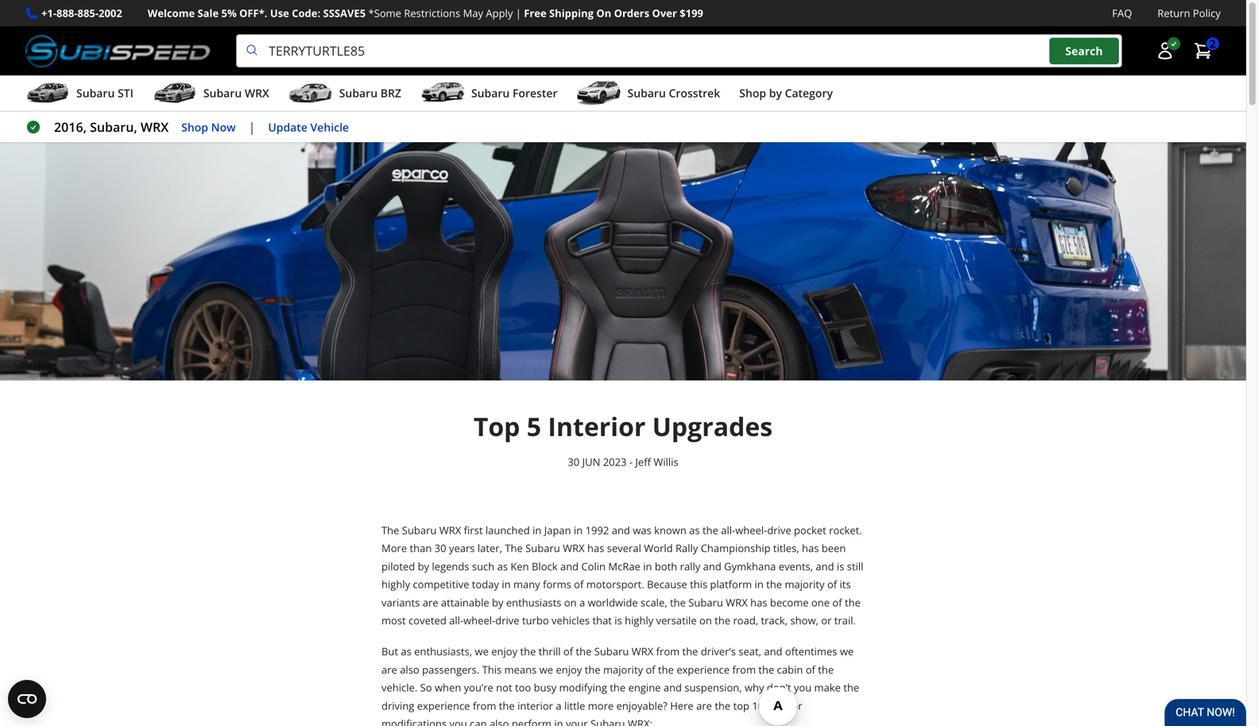 Task type: vqa. For each thing, say whether or not it's contained in the screenshot.
"website"
no



Task type: locate. For each thing, give the bounding box(es) containing it.
subaru crosstrek button
[[577, 79, 720, 111]]

track,
[[761, 614, 788, 628]]

5
[[527, 409, 541, 444]]

are down but
[[381, 663, 397, 677]]

we
[[475, 645, 489, 659], [840, 645, 854, 659], [539, 663, 553, 677]]

0 horizontal spatial majority
[[603, 663, 643, 677]]

0 vertical spatial all-
[[721, 523, 735, 537]]

of left the its on the right
[[827, 577, 837, 592]]

wheel-
[[735, 523, 767, 537], [463, 614, 495, 628]]

you
[[794, 681, 812, 695], [449, 717, 467, 726]]

0 vertical spatial is
[[837, 559, 844, 574]]

interior up the perform
[[517, 699, 553, 713]]

in left 1992
[[574, 523, 583, 537]]

1 horizontal spatial by
[[492, 595, 503, 610]]

later,
[[478, 541, 502, 556]]

ken
[[511, 559, 529, 574]]

also
[[400, 663, 419, 677], [490, 717, 509, 726]]

as left ken
[[497, 559, 508, 574]]

we down the trail.
[[840, 645, 854, 659]]

1 vertical spatial is
[[615, 614, 622, 628]]

top 5 interior upgrades
[[474, 409, 773, 444]]

subaru up block
[[525, 541, 560, 556]]

| right now
[[248, 119, 255, 136]]

1 vertical spatial 30
[[434, 541, 446, 556]]

are up coveted on the bottom of the page
[[423, 595, 438, 610]]

wrx up years
[[439, 523, 461, 537]]

1 vertical spatial a
[[556, 699, 562, 713]]

0 horizontal spatial interior
[[517, 699, 553, 713]]

willis
[[654, 455, 678, 469]]

on up vehicles
[[564, 595, 577, 610]]

been
[[822, 541, 846, 556]]

you're
[[464, 681, 493, 695]]

and right seat,
[[764, 645, 782, 659]]

0 horizontal spatial by
[[418, 559, 429, 574]]

majority inside the subaru wrx first launched in japan in 1992 and was known as the all-wheel-drive pocket rocket. more than 30 years later, the subaru wrx has several world rally championship titles, has been piloted by legends such as ken block and colin mcrae in both rally and gymkhana events, and is still highly competitive today in many forms of motorsport. because this platform in the majority of its variants are attainable by enthusiasts on a worldwide scale, the subaru wrx has become one of the most coveted all-wheel-drive turbo vehicles that is highly versatile on the road, track, show, or trail.
[[785, 577, 825, 592]]

0 horizontal spatial wheel-
[[463, 614, 495, 628]]

and
[[612, 523, 630, 537], [560, 559, 579, 574], [703, 559, 721, 574], [816, 559, 834, 574], [764, 645, 782, 659], [663, 681, 682, 695]]

in left your
[[554, 717, 563, 726]]

1 horizontal spatial a
[[579, 595, 585, 610]]

enjoy up modifying
[[556, 663, 582, 677]]

are down "suspension,"
[[696, 699, 712, 713]]

subaru sti button
[[25, 79, 133, 111]]

is
[[837, 559, 844, 574], [615, 614, 622, 628]]

0 vertical spatial you
[[794, 681, 812, 695]]

wrx inside but as enthusiasts, we enjoy the thrill of the subaru wrx from the driver's seat, and oftentimes we are also passengers. this means we enjoy the majority of the experience from the cabin of the vehicle. so when you're not too busy modifying the engine and suspension, why don't you make the driving experience from the interior a little more enjoyable? here are the top 10 interior modifications you can also perform in your subaru wrx:
[[632, 645, 653, 659]]

legends
[[432, 559, 469, 574]]

experience up "suspension,"
[[677, 663, 730, 677]]

-
[[629, 455, 633, 469]]

the up become
[[766, 577, 782, 592]]

drive up titles,
[[767, 523, 791, 537]]

the
[[381, 523, 399, 537], [505, 541, 523, 556]]

1 horizontal spatial has
[[750, 595, 767, 610]]

majority up "engine"
[[603, 663, 643, 677]]

jun
[[582, 455, 600, 469]]

highly
[[381, 577, 410, 592], [625, 614, 653, 628]]

0 vertical spatial shop
[[739, 86, 766, 101]]

| left free
[[516, 6, 521, 20]]

events,
[[779, 559, 813, 574]]

in down gymkhana
[[755, 577, 764, 592]]

1 vertical spatial also
[[490, 717, 509, 726]]

has down 1992
[[587, 541, 604, 556]]

experience
[[677, 663, 730, 677], [417, 699, 470, 713]]

by down the 'today' at the left of the page
[[492, 595, 503, 610]]

a subaru crosstrek thumbnail image image
[[577, 81, 621, 105]]

0 horizontal spatial also
[[400, 663, 419, 677]]

30 left the jun
[[568, 455, 580, 469]]

wrx down a subaru wrx thumbnail image
[[141, 119, 169, 136]]

in left both
[[643, 559, 652, 574]]

30 right than
[[434, 541, 446, 556]]

1 horizontal spatial drive
[[767, 523, 791, 537]]

0 vertical spatial by
[[769, 86, 782, 101]]

0 horizontal spatial is
[[615, 614, 622, 628]]

0 vertical spatial from
[[656, 645, 680, 659]]

drive left turbo
[[495, 614, 519, 628]]

1 horizontal spatial majority
[[785, 577, 825, 592]]

rocket.
[[829, 523, 862, 537]]

of down the oftentimes
[[806, 663, 815, 677]]

subaru crosstrek
[[627, 86, 720, 101]]

versatile
[[656, 614, 697, 628]]

as inside but as enthusiasts, we enjoy the thrill of the subaru wrx from the driver's seat, and oftentimes we are also passengers. this means we enjoy the majority of the experience from the cabin of the vehicle. so when you're not too busy modifying the engine and suspension, why don't you make the driving experience from the interior a little more enjoyable? here are the top 10 interior modifications you can also perform in your subaru wrx:
[[401, 645, 412, 659]]

+1-888-885-2002
[[41, 6, 122, 20]]

1 horizontal spatial experience
[[677, 663, 730, 677]]

1 vertical spatial the
[[505, 541, 523, 556]]

subaru down that
[[594, 645, 629, 659]]

on
[[596, 6, 611, 20]]

majority inside but as enthusiasts, we enjoy the thrill of the subaru wrx from the driver's seat, and oftentimes we are also passengers. this means we enjoy the majority of the experience from the cabin of the vehicle. so when you're not too busy modifying the engine and suspension, why don't you make the driving experience from the interior a little more enjoyable? here are the top 10 interior modifications you can also perform in your subaru wrx:
[[603, 663, 643, 677]]

0 vertical spatial the
[[381, 523, 399, 537]]

1 horizontal spatial from
[[656, 645, 680, 659]]

wheel- down attainable
[[463, 614, 495, 628]]

titles,
[[773, 541, 799, 556]]

2 horizontal spatial as
[[689, 523, 700, 537]]

oftentimes
[[785, 645, 837, 659]]

on right 'versatile'
[[699, 614, 712, 628]]

0 horizontal spatial experience
[[417, 699, 470, 713]]

0 vertical spatial also
[[400, 663, 419, 677]]

a up vehicles
[[579, 595, 585, 610]]

1 horizontal spatial shop
[[739, 86, 766, 101]]

30 jun 2023 - jeff willis
[[568, 455, 678, 469]]

has down pocket
[[802, 541, 819, 556]]

0 horizontal spatial 30
[[434, 541, 446, 556]]

the up championship
[[703, 523, 718, 537]]

as up rally
[[689, 523, 700, 537]]

not
[[496, 681, 512, 695]]

and down been
[[816, 559, 834, 574]]

1 vertical spatial majority
[[603, 663, 643, 677]]

the
[[703, 523, 718, 537], [766, 577, 782, 592], [670, 595, 686, 610], [845, 595, 861, 610], [715, 614, 730, 628], [520, 645, 536, 659], [576, 645, 592, 659], [682, 645, 698, 659], [585, 663, 601, 677], [658, 663, 674, 677], [758, 663, 774, 677], [818, 663, 834, 677], [610, 681, 626, 695], [843, 681, 859, 695], [499, 699, 515, 713], [715, 699, 731, 713]]

2 horizontal spatial from
[[732, 663, 756, 677]]

majority down events,
[[785, 577, 825, 592]]

from down seat,
[[732, 663, 756, 677]]

faq
[[1112, 6, 1132, 20]]

you down cabin
[[794, 681, 812, 695]]

0 horizontal spatial highly
[[381, 577, 410, 592]]

1 vertical spatial on
[[699, 614, 712, 628]]

2 horizontal spatial by
[[769, 86, 782, 101]]

now
[[211, 119, 236, 135]]

1 vertical spatial enjoy
[[556, 663, 582, 677]]

you left can
[[449, 717, 467, 726]]

return policy link
[[1158, 5, 1221, 22]]

0 vertical spatial |
[[516, 6, 521, 20]]

today
[[472, 577, 499, 592]]

return
[[1158, 6, 1190, 20]]

wrx down japan
[[563, 541, 585, 556]]

the up more
[[610, 681, 626, 695]]

1 vertical spatial shop
[[181, 119, 208, 135]]

shop left "category"
[[739, 86, 766, 101]]

2 interior from the left
[[767, 699, 802, 713]]

from up can
[[473, 699, 496, 713]]

busy
[[534, 681, 557, 695]]

5%
[[221, 6, 237, 20]]

2 vertical spatial by
[[492, 595, 503, 610]]

1 horizontal spatial wheel-
[[735, 523, 767, 537]]

also right can
[[490, 717, 509, 726]]

jeff
[[635, 455, 651, 469]]

30 inside the subaru wrx first launched in japan in 1992 and was known as the all-wheel-drive pocket rocket. more than 30 years later, the subaru wrx has several world rally championship titles, has been piloted by legends such as ken block and colin mcrae in both rally and gymkhana events, and is still highly competitive today in many forms of motorsport. because this platform in the majority of its variants are attainable by enthusiasts on a worldwide scale, the subaru wrx has become one of the most coveted all-wheel-drive turbo vehicles that is highly versatile on the road, track, show, or trail.
[[434, 541, 446, 556]]

wrx up "engine"
[[632, 645, 653, 659]]

has up road,
[[750, 595, 767, 610]]

by down than
[[418, 559, 429, 574]]

0 horizontal spatial you
[[449, 717, 467, 726]]

here
[[670, 699, 694, 713]]

a subaru brz thumbnail image image
[[288, 81, 333, 105]]

2 horizontal spatial are
[[696, 699, 712, 713]]

passengers.
[[422, 663, 479, 677]]

0 vertical spatial wheel-
[[735, 523, 767, 537]]

1 vertical spatial |
[[248, 119, 255, 136]]

0 horizontal spatial are
[[381, 663, 397, 677]]

0 vertical spatial as
[[689, 523, 700, 537]]

2
[[1210, 36, 1216, 51]]

driving
[[381, 699, 414, 713]]

0 horizontal spatial as
[[401, 645, 412, 659]]

because
[[647, 577, 687, 592]]

wrx:
[[628, 717, 652, 726]]

championship
[[701, 541, 771, 556]]

subaru forester
[[471, 86, 558, 101]]

is left still
[[837, 559, 844, 574]]

0 vertical spatial a
[[579, 595, 585, 610]]

off*.
[[239, 6, 267, 20]]

of
[[574, 577, 584, 592], [827, 577, 837, 592], [832, 595, 842, 610], [563, 645, 573, 659], [646, 663, 655, 677], [806, 663, 815, 677]]

1 horizontal spatial |
[[516, 6, 521, 20]]

0 vertical spatial drive
[[767, 523, 791, 537]]

1 horizontal spatial as
[[497, 559, 508, 574]]

the left driver's
[[682, 645, 698, 659]]

modifying
[[559, 681, 607, 695]]

subaru down more
[[590, 717, 625, 726]]

0 horizontal spatial from
[[473, 699, 496, 713]]

0 vertical spatial are
[[423, 595, 438, 610]]

1 horizontal spatial we
[[539, 663, 553, 677]]

all- down attainable
[[449, 614, 463, 628]]

experience down the when at the bottom left of the page
[[417, 699, 470, 713]]

several
[[607, 541, 641, 556]]

by left "category"
[[769, 86, 782, 101]]

0 vertical spatial majority
[[785, 577, 825, 592]]

1 horizontal spatial 30
[[568, 455, 580, 469]]

means
[[504, 663, 537, 677]]

the up more
[[381, 523, 399, 537]]

return policy
[[1158, 6, 1221, 20]]

0 horizontal spatial enjoy
[[491, 645, 517, 659]]

we up this on the bottom of page
[[475, 645, 489, 659]]

1 horizontal spatial interior
[[767, 699, 802, 713]]

1 horizontal spatial also
[[490, 717, 509, 726]]

is right that
[[615, 614, 622, 628]]

0 horizontal spatial on
[[564, 595, 577, 610]]

all-
[[721, 523, 735, 537], [449, 614, 463, 628]]

shop left now
[[181, 119, 208, 135]]

subaru right a subaru crosstrek thumbnail image
[[627, 86, 666, 101]]

1 horizontal spatial you
[[794, 681, 812, 695]]

a subaru sti thumbnail image image
[[25, 81, 70, 105]]

from
[[656, 645, 680, 659], [732, 663, 756, 677], [473, 699, 496, 713]]

0 vertical spatial experience
[[677, 663, 730, 677]]

1 vertical spatial wheel-
[[463, 614, 495, 628]]

we up busy
[[539, 663, 553, 677]]

0 horizontal spatial shop
[[181, 119, 208, 135]]

as right but
[[401, 645, 412, 659]]

1 horizontal spatial the
[[505, 541, 523, 556]]

subaru up than
[[402, 523, 437, 537]]

a left little
[[556, 699, 562, 713]]

wrx up update
[[245, 86, 269, 101]]

shop inside dropdown button
[[739, 86, 766, 101]]

0 horizontal spatial all-
[[449, 614, 463, 628]]

the down not on the left bottom
[[499, 699, 515, 713]]

2 vertical spatial as
[[401, 645, 412, 659]]

1 horizontal spatial are
[[423, 595, 438, 610]]

also up vehicle.
[[400, 663, 419, 677]]

shop now
[[181, 119, 236, 135]]

0 vertical spatial on
[[564, 595, 577, 610]]

make
[[814, 681, 841, 695]]

upgrades
[[652, 409, 773, 444]]

1 horizontal spatial highly
[[625, 614, 653, 628]]

1 horizontal spatial on
[[699, 614, 712, 628]]

0 horizontal spatial we
[[475, 645, 489, 659]]

1 vertical spatial drive
[[495, 614, 519, 628]]

highly down piloted
[[381, 577, 410, 592]]

more
[[588, 699, 614, 713]]

all- up championship
[[721, 523, 735, 537]]

highly down scale,
[[625, 614, 653, 628]]

coveted
[[409, 614, 446, 628]]

and up forms
[[560, 559, 579, 574]]

|
[[516, 6, 521, 20], [248, 119, 255, 136]]

code:
[[292, 6, 320, 20]]

perform
[[512, 717, 552, 726]]

1 vertical spatial experience
[[417, 699, 470, 713]]

the subaru wrx first launched in japan in 1992 and was known as the all-wheel-drive pocket rocket. more than 30 years later, the subaru wrx has several world rally championship titles, has been piloted by legends such as ken block and colin mcrae in both rally and gymkhana events, and is still highly competitive today in many forms of motorsport. because this platform in the majority of its variants are attainable by enthusiasts on a worldwide scale, the subaru wrx has become one of the most coveted all-wheel-drive turbo vehicles that is highly versatile on the road, track, show, or trail.
[[381, 523, 863, 628]]

subispeed logo image
[[25, 34, 211, 68]]

subaru left brz
[[339, 86, 378, 101]]

vehicles
[[552, 614, 590, 628]]

888-
[[56, 6, 78, 20]]

1 vertical spatial by
[[418, 559, 429, 574]]

wheel- up championship
[[735, 523, 767, 537]]

from down 'versatile'
[[656, 645, 680, 659]]

driver's
[[701, 645, 736, 659]]

the up ken
[[505, 541, 523, 556]]

wrx down platform
[[726, 595, 748, 610]]

885-
[[78, 6, 99, 20]]

in left many
[[502, 577, 511, 592]]

has
[[587, 541, 604, 556], [802, 541, 819, 556], [750, 595, 767, 610]]

enjoy up this on the bottom of page
[[491, 645, 517, 659]]

0 horizontal spatial a
[[556, 699, 562, 713]]

1 horizontal spatial is
[[837, 559, 844, 574]]

1 vertical spatial are
[[381, 663, 397, 677]]

platform
[[710, 577, 752, 592]]

0 vertical spatial 30
[[568, 455, 580, 469]]

subaru sti
[[76, 86, 133, 101]]

colin
[[581, 559, 606, 574]]

apply
[[486, 6, 513, 20]]

subaru brz
[[339, 86, 401, 101]]

2 button
[[1186, 35, 1221, 67]]

motorsport.
[[586, 577, 644, 592]]

interior down "don't"
[[767, 699, 802, 713]]



Task type: describe. For each thing, give the bounding box(es) containing it.
fallback image - no image provided image
[[0, 142, 1246, 381]]

open widget image
[[8, 680, 46, 718]]

10
[[752, 699, 764, 713]]

a subaru wrx thumbnail image image
[[152, 81, 197, 105]]

of right thrill
[[563, 645, 573, 659]]

interior
[[548, 409, 646, 444]]

the up means
[[520, 645, 536, 659]]

vehicle.
[[381, 681, 417, 695]]

pocket
[[794, 523, 826, 537]]

in left japan
[[533, 523, 542, 537]]

competitive
[[413, 577, 469, 592]]

update vehicle button
[[268, 118, 349, 136]]

welcome sale 5% off*. use code: sssave5 *some restrictions may apply | free shipping on orders over $199
[[148, 6, 703, 20]]

shipping
[[549, 6, 594, 20]]

vehicle
[[310, 119, 349, 135]]

in inside but as enthusiasts, we enjoy the thrill of the subaru wrx from the driver's seat, and oftentimes we are also passengers. this means we enjoy the majority of the experience from the cabin of the vehicle. so when you're not too busy modifying the engine and suspension, why don't you make the driving experience from the interior a little more enjoyable? here are the top 10 interior modifications you can also perform in your subaru wrx:
[[554, 717, 563, 726]]

may
[[463, 6, 483, 20]]

free
[[524, 6, 546, 20]]

1 horizontal spatial enjoy
[[556, 663, 582, 677]]

brz
[[380, 86, 401, 101]]

button image
[[1156, 41, 1175, 60]]

block
[[532, 559, 558, 574]]

suspension,
[[685, 681, 742, 695]]

when
[[435, 681, 461, 695]]

2 horizontal spatial has
[[802, 541, 819, 556]]

scale,
[[641, 595, 667, 610]]

that
[[592, 614, 612, 628]]

the up "engine"
[[658, 663, 674, 677]]

2016, subaru, wrx
[[54, 119, 169, 136]]

welcome
[[148, 6, 195, 20]]

1 vertical spatial you
[[449, 717, 467, 726]]

1 vertical spatial all-
[[449, 614, 463, 628]]

of right one
[[832, 595, 842, 610]]

over
[[652, 6, 677, 20]]

a inside the subaru wrx first launched in japan in 1992 and was known as the all-wheel-drive pocket rocket. more than 30 years later, the subaru wrx has several world rally championship titles, has been piloted by legends such as ken block and colin mcrae in both rally and gymkhana events, and is still highly competitive today in many forms of motorsport. because this platform in the majority of its variants are attainable by enthusiasts on a worldwide scale, the subaru wrx has become one of the most coveted all-wheel-drive turbo vehicles that is highly versatile on the road, track, show, or trail.
[[579, 595, 585, 610]]

the left road,
[[715, 614, 730, 628]]

shop for shop now
[[181, 119, 208, 135]]

sale
[[198, 6, 219, 20]]

the up modifying
[[585, 663, 601, 677]]

are inside the subaru wrx first launched in japan in 1992 and was known as the all-wheel-drive pocket rocket. more than 30 years later, the subaru wrx has several world rally championship titles, has been piloted by legends such as ken block and colin mcrae in both rally and gymkhana events, and is still highly competitive today in many forms of motorsport. because this platform in the majority of its variants are attainable by enthusiasts on a worldwide scale, the subaru wrx has become one of the most coveted all-wheel-drive turbo vehicles that is highly versatile on the road, track, show, or trail.
[[423, 595, 438, 610]]

shop by category
[[739, 86, 833, 101]]

of up "engine"
[[646, 663, 655, 677]]

forms
[[543, 577, 571, 592]]

subaru up now
[[203, 86, 242, 101]]

a subaru forester thumbnail image image
[[420, 81, 465, 105]]

mcrae
[[608, 559, 640, 574]]

1 horizontal spatial all-
[[721, 523, 735, 537]]

shop now link
[[181, 118, 236, 136]]

known
[[654, 523, 686, 537]]

search
[[1065, 43, 1103, 58]]

0 horizontal spatial has
[[587, 541, 604, 556]]

the up why
[[758, 663, 774, 677]]

thrill
[[539, 645, 561, 659]]

top
[[733, 699, 749, 713]]

0 horizontal spatial drive
[[495, 614, 519, 628]]

subaru left sti
[[76, 86, 115, 101]]

search input field
[[236, 34, 1122, 68]]

the up make
[[818, 663, 834, 677]]

your
[[566, 717, 588, 726]]

the up 'versatile'
[[670, 595, 686, 610]]

was
[[633, 523, 651, 537]]

subaru left 'forester'
[[471, 86, 510, 101]]

first
[[464, 523, 483, 537]]

1 vertical spatial as
[[497, 559, 508, 574]]

of right forms
[[574, 577, 584, 592]]

trail.
[[834, 614, 856, 628]]

years
[[449, 541, 475, 556]]

gymkhana
[[724, 559, 776, 574]]

orders
[[614, 6, 649, 20]]

still
[[847, 559, 863, 574]]

show,
[[790, 614, 819, 628]]

a inside but as enthusiasts, we enjoy the thrill of the subaru wrx from the driver's seat, and oftentimes we are also passengers. this means we enjoy the majority of the experience from the cabin of the vehicle. so when you're not too busy modifying the engine and suspension, why don't you make the driving experience from the interior a little more enjoyable? here are the top 10 interior modifications you can also perform in your subaru wrx:
[[556, 699, 562, 713]]

2 vertical spatial from
[[473, 699, 496, 713]]

the left 'top'
[[715, 699, 731, 713]]

restrictions
[[404, 6, 460, 20]]

this
[[482, 663, 502, 677]]

search button
[[1049, 38, 1119, 64]]

attainable
[[441, 595, 489, 610]]

seat,
[[739, 645, 761, 659]]

subaru wrx
[[203, 86, 269, 101]]

little
[[564, 699, 585, 713]]

$199
[[680, 6, 703, 20]]

0 vertical spatial enjoy
[[491, 645, 517, 659]]

0 vertical spatial highly
[[381, 577, 410, 592]]

and up several
[[612, 523, 630, 537]]

too
[[515, 681, 531, 695]]

by inside dropdown button
[[769, 86, 782, 101]]

top
[[474, 409, 520, 444]]

shop for shop by category
[[739, 86, 766, 101]]

1992
[[585, 523, 609, 537]]

so
[[420, 681, 432, 695]]

launched
[[485, 523, 530, 537]]

enjoyable?
[[616, 699, 667, 713]]

crosstrek
[[669, 86, 720, 101]]

world
[[644, 541, 673, 556]]

2 vertical spatial are
[[696, 699, 712, 713]]

variants
[[381, 595, 420, 610]]

but as enthusiasts, we enjoy the thrill of the subaru wrx from the driver's seat, and oftentimes we are also passengers. this means we enjoy the majority of the experience from the cabin of the vehicle. so when you're not too busy modifying the engine and suspension, why don't you make the driving experience from the interior a little more enjoyable? here are the top 10 interior modifications you can also perform in your subaru wrx:
[[381, 645, 859, 726]]

and right rally
[[703, 559, 721, 574]]

the down vehicles
[[576, 645, 592, 659]]

japan
[[544, 523, 571, 537]]

or
[[821, 614, 832, 628]]

2002
[[99, 6, 122, 20]]

rally
[[680, 559, 700, 574]]

wrx inside dropdown button
[[245, 86, 269, 101]]

and up here
[[663, 681, 682, 695]]

the down the its on the right
[[845, 595, 861, 610]]

2023
[[603, 455, 627, 469]]

more
[[381, 541, 407, 556]]

0 horizontal spatial the
[[381, 523, 399, 537]]

many
[[513, 577, 540, 592]]

both
[[655, 559, 677, 574]]

subaru down this
[[688, 595, 723, 610]]

0 horizontal spatial |
[[248, 119, 255, 136]]

subaru,
[[90, 119, 137, 136]]

engine
[[628, 681, 661, 695]]

such
[[472, 559, 495, 574]]

2 horizontal spatial we
[[840, 645, 854, 659]]

rally
[[676, 541, 698, 556]]

1 interior from the left
[[517, 699, 553, 713]]

shop by category button
[[739, 79, 833, 111]]

use
[[270, 6, 289, 20]]

become
[[770, 595, 809, 610]]

the right make
[[843, 681, 859, 695]]

1 vertical spatial highly
[[625, 614, 653, 628]]

1 vertical spatial from
[[732, 663, 756, 677]]



